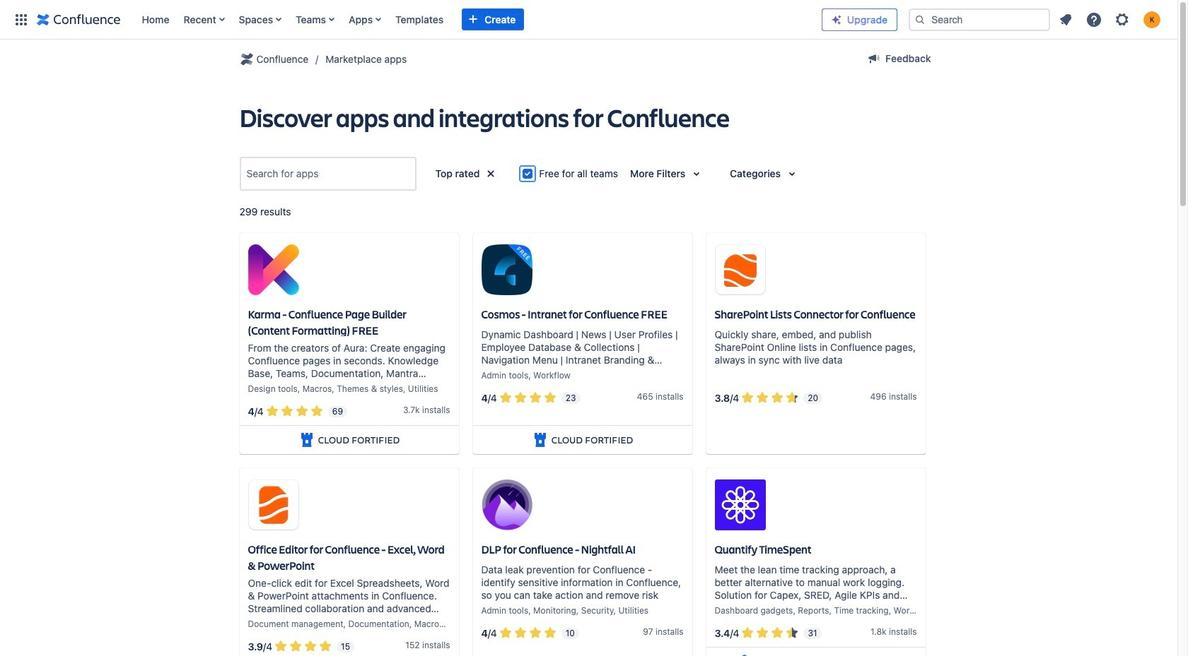 Task type: describe. For each thing, give the bounding box(es) containing it.
cloud fortified app badge image for karma - confluence page builder (content formatting) free image
[[298, 432, 315, 449]]

list for appswitcher icon
[[135, 0, 822, 39]]

settings icon image
[[1114, 11, 1131, 28]]

dlp for confluence - nightfall ai image
[[481, 480, 532, 531]]

premium image
[[831, 14, 842, 25]]

quantify timespent image
[[715, 480, 766, 531]]

global element
[[8, 0, 822, 39]]

your profile and preferences image
[[1144, 11, 1160, 28]]

help icon image
[[1086, 11, 1102, 28]]

notification icon image
[[1057, 11, 1074, 28]]



Task type: vqa. For each thing, say whether or not it's contained in the screenshot.
submit
no



Task type: locate. For each thing, give the bounding box(es) containing it.
list for premium icon
[[1053, 7, 1169, 32]]

Search for apps field
[[242, 161, 413, 187]]

None search field
[[909, 8, 1050, 31]]

banner
[[0, 0, 1177, 40]]

sharepoint lists connector for confluence image
[[715, 245, 766, 296]]

context icon image
[[238, 51, 255, 68], [238, 51, 255, 68]]

Search field
[[909, 8, 1050, 31]]

office editor for confluence - excel, word & powerpoint image
[[248, 480, 299, 531]]

0 horizontal spatial list
[[135, 0, 822, 39]]

confluence image
[[37, 11, 121, 28], [37, 11, 121, 28]]

cloud fortified app badge image for "cosmos - intranet for confluence free" image
[[532, 432, 549, 449]]

0 horizontal spatial cloud fortified app badge image
[[298, 432, 315, 449]]

2 cloud fortified app badge image from the left
[[532, 432, 549, 449]]

1 cloud fortified app badge image from the left
[[298, 432, 315, 449]]

remove selected image
[[483, 165, 500, 182]]

1 horizontal spatial cloud fortified app badge image
[[532, 432, 549, 449]]

search image
[[914, 14, 926, 25]]

cosmos - intranet for confluence free image
[[481, 245, 532, 296]]

cloud fortified app badge image
[[298, 432, 315, 449], [532, 432, 549, 449]]

karma - confluence page builder (content formatting) free image
[[248, 245, 299, 296]]

None checkbox
[[519, 165, 536, 182]]

appswitcher icon image
[[13, 11, 30, 28]]

list
[[135, 0, 822, 39], [1053, 7, 1169, 32]]

1 horizontal spatial list
[[1053, 7, 1169, 32]]



